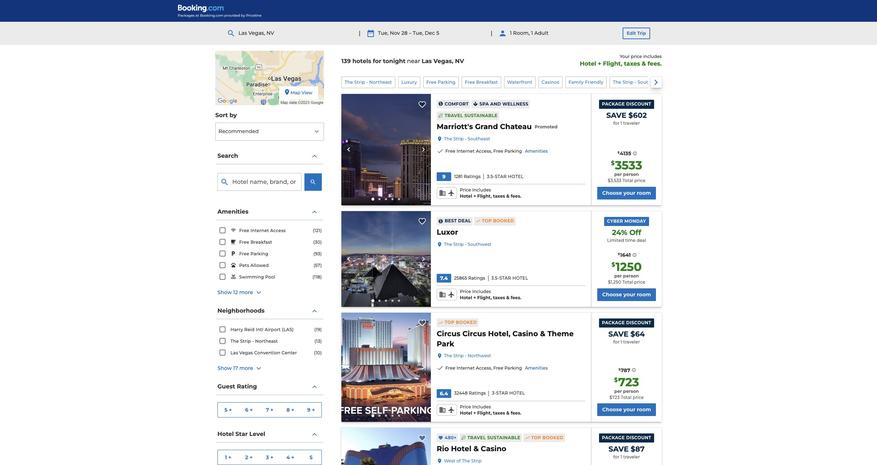 Task type: locate. For each thing, give the bounding box(es) containing it.
5 button
[[301, 450, 322, 465]]

room for 723
[[637, 406, 652, 413]]

0 vertical spatial price includes hotel + flight, taxes & fees.
[[460, 187, 522, 199]]

tue,
[[378, 30, 389, 36], [413, 30, 424, 36]]

+ for 2 +
[[250, 454, 253, 460]]

total for 1250
[[623, 279, 634, 285]]

access, for 3533
[[476, 148, 493, 154]]

3 price includes hotel + flight, taxes & fees. from the top
[[460, 404, 522, 416]]

circus up park
[[437, 329, 461, 338]]

save for 3533
[[607, 111, 627, 120]]

internet for 3533
[[457, 148, 475, 154]]

1 includes from the top
[[473, 187, 491, 193]]

discount for 3533
[[627, 101, 652, 107]]

2 room from the top
[[637, 291, 652, 298]]

circus circus hotel, casino & theme park element
[[437, 329, 586, 349]]

$ inside $ 723 per person $723 total price
[[615, 376, 618, 383]]

2 go to image #5 image from the top
[[398, 300, 401, 302]]

2 tue, from the left
[[413, 30, 424, 36]]

2 vertical spatial includes
[[473, 404, 491, 409]]

0 vertical spatial total
[[623, 178, 634, 183]]

2 includes from the top
[[473, 289, 491, 294]]

show for neighborhoods
[[218, 365, 232, 372]]

flight,
[[603, 60, 623, 67], [478, 193, 492, 199], [478, 295, 492, 300], [478, 410, 492, 416]]

3.5- for 1250
[[492, 275, 500, 281]]

+ inside 'button'
[[229, 454, 232, 460]]

cyber
[[608, 218, 624, 224]]

0 vertical spatial per
[[615, 172, 622, 177]]

package up save $87 at the bottom of the page
[[602, 435, 625, 440]]

recommended button
[[215, 123, 324, 141]]

3 your from the top
[[624, 406, 636, 413]]

2 vertical spatial go to image #1 image
[[372, 414, 375, 417]]

0 vertical spatial amenities
[[525, 148, 548, 154]]

go to image #5 image for 3533
[[398, 198, 401, 200]]

star right 32448 ratings at the bottom
[[497, 390, 508, 396]]

marriott's
[[437, 122, 473, 131]]

strip down rio hotel & casino element
[[472, 458, 482, 464]]

choose down $3,533
[[603, 190, 623, 196]]

3 package discount from the top
[[602, 435, 652, 440]]

flight, for 723
[[478, 410, 492, 416]]

$ for 1641
[[619, 252, 620, 256]]

(57)
[[314, 263, 322, 268]]

1 horizontal spatial southeast
[[638, 79, 661, 85]]

time
[[626, 237, 636, 243]]

the strip - northeast down the 'reid'
[[231, 338, 278, 344]]

1 vertical spatial go to image #1 image
[[372, 299, 375, 302]]

0 vertical spatial price
[[460, 187, 471, 193]]

access,
[[476, 148, 493, 154], [476, 365, 493, 371]]

package
[[602, 101, 625, 107], [602, 320, 625, 325], [602, 435, 625, 440]]

1 vertical spatial for 1 traveler
[[614, 339, 640, 344]]

1 vertical spatial free internet access, free parking amenities
[[446, 365, 548, 371]]

free breakfast
[[465, 79, 498, 85], [239, 239, 272, 245]]

per up $3,533
[[615, 172, 622, 177]]

ratings for 723
[[469, 390, 486, 396]]

3.5- right 1281 ratings at the top right of page
[[487, 174, 495, 179]]

recommended
[[219, 128, 259, 135]]

+ for 8 +
[[291, 406, 295, 413]]

1 vertical spatial person
[[624, 273, 639, 279]]

price inside your price includes hotel + flight, taxes & fees.
[[632, 54, 643, 59]]

choose your room down $723
[[603, 406, 652, 413]]

17
[[233, 365, 238, 372]]

price inside $ 723 per person $723 total price
[[633, 395, 644, 400]]

save left $87
[[609, 445, 629, 453]]

per inside $ 1250 per person $1,250 total price
[[615, 273, 622, 279]]

7.4
[[440, 275, 448, 282]]

1 go to image #4 image from the top
[[392, 198, 394, 200]]

property building image for 3533
[[342, 94, 431, 205]]

787
[[621, 367, 631, 373]]

2 vertical spatial per
[[615, 388, 622, 394]]

1 vertical spatial access,
[[476, 365, 493, 371]]

booking.com packages image
[[178, 4, 262, 17]]

go to image #1 image for 3533
[[372, 198, 375, 201]]

west of the strip
[[444, 458, 482, 464]]

1 vertical spatial choose your room button
[[598, 288, 657, 301]]

total
[[623, 178, 634, 183], [623, 279, 634, 285], [621, 395, 632, 400]]

go to image #2 image for 1250
[[379, 300, 381, 302]]

northeast
[[370, 79, 392, 85], [255, 338, 278, 344]]

+ for 4 +
[[292, 454, 295, 460]]

northeast up "convention"
[[255, 338, 278, 344]]

0 horizontal spatial travel
[[445, 113, 464, 118]]

las for las vegas, nv
[[239, 30, 247, 36]]

total right $723
[[621, 395, 632, 400]]

limited time deal
[[608, 237, 647, 243]]

0 vertical spatial package
[[602, 101, 625, 107]]

1 horizontal spatial las
[[239, 30, 247, 36]]

0 horizontal spatial nv
[[267, 30, 274, 36]]

go to image #2 image
[[379, 198, 381, 200], [379, 300, 381, 302], [379, 415, 381, 417]]

0 vertical spatial choose your room button
[[598, 187, 657, 199]]

0 vertical spatial sustainable
[[465, 113, 498, 118]]

hotel star level button
[[216, 426, 324, 443]]

2 circus from the left
[[463, 329, 487, 338]]

$ inside $ 3533 per person $3,533 total price
[[611, 160, 615, 167]]

traveler down save $87 at the bottom of the page
[[624, 454, 640, 460]]

level
[[250, 430, 265, 437]]

2 vertical spatial price
[[460, 404, 471, 409]]

reid
[[244, 327, 255, 332]]

total inside $ 1250 per person $1,250 total price
[[623, 279, 634, 285]]

star left level
[[236, 430, 248, 437]]

fees. for 723
[[511, 410, 522, 416]]

0 vertical spatial go to image #4 image
[[392, 198, 394, 200]]

1 choose your room from the top
[[603, 190, 652, 196]]

fees. for 1250
[[511, 295, 522, 300]]

package up save $64
[[602, 320, 625, 325]]

price includes hotel + flight, taxes & fees. for 1250
[[460, 289, 522, 300]]

2 go to image #3 image from the top
[[385, 300, 388, 302]]

traveler down 'save $602'
[[624, 120, 640, 126]]

casino inside circus circus hotel, casino & theme park
[[513, 329, 539, 338]]

save left the $64
[[609, 330, 629, 338]]

strip
[[355, 79, 365, 85], [623, 79, 634, 85], [454, 136, 464, 142], [454, 242, 464, 247], [240, 338, 251, 344], [454, 353, 464, 358], [472, 458, 482, 464]]

price inside $ 1250 per person $1,250 total price
[[635, 279, 646, 285]]

person
[[624, 172, 639, 177], [624, 273, 639, 279], [624, 388, 639, 394]]

1 + button
[[218, 450, 239, 465]]

2 choose your room from the top
[[603, 291, 652, 298]]

0 horizontal spatial free parking
[[239, 251, 269, 257]]

strip up the vegas
[[240, 338, 251, 344]]

2 vertical spatial go to image #4 image
[[392, 415, 394, 417]]

free parking up pets allowed
[[239, 251, 269, 257]]

flight, down '25865 ratings' in the right of the page
[[478, 295, 492, 300]]

person inside $ 1250 per person $1,250 total price
[[624, 273, 639, 279]]

1 traveler from the top
[[624, 120, 640, 126]]

1 free internet access, free parking amenities from the top
[[446, 148, 548, 154]]

show for amenities
[[218, 289, 232, 296]]

your for 723
[[624, 406, 636, 413]]

1 vertical spatial total
[[623, 279, 634, 285]]

$ left 723 at the bottom right of the page
[[615, 376, 618, 383]]

0 horizontal spatial 5
[[225, 406, 228, 413]]

choose down $1,250 on the right bottom of page
[[603, 291, 623, 298]]

your for 1250
[[624, 291, 636, 298]]

1 | from the left
[[359, 30, 361, 37]]

1 vertical spatial property building image
[[342, 211, 431, 307]]

7 + button
[[260, 403, 280, 417]]

0 horizontal spatial casino
[[481, 444, 507, 453]]

go to image #4 image for 723
[[392, 415, 394, 417]]

tue, nov 28 – tue, dec 5
[[378, 30, 440, 36]]

2 vertical spatial choose your room button
[[598, 403, 657, 416]]

2 vertical spatial go to image #2 image
[[379, 415, 381, 417]]

$ left 3533
[[611, 160, 615, 167]]

1 vertical spatial go to image #4 image
[[392, 300, 394, 302]]

1 horizontal spatial tue,
[[413, 30, 424, 36]]

3 go to image #2 image from the top
[[379, 415, 381, 417]]

2 choose from the top
[[603, 291, 623, 298]]

1 horizontal spatial 5
[[310, 454, 313, 460]]

las vegas convention center
[[231, 350, 297, 355]]

taxes for 723
[[493, 410, 506, 416]]

2 horizontal spatial 5
[[437, 30, 440, 36]]

2 choose your room button from the top
[[598, 288, 657, 301]]

internet
[[457, 148, 475, 154], [251, 228, 269, 233], [457, 365, 475, 371]]

1 vertical spatial ratings
[[469, 275, 486, 281]]

for for save $602
[[614, 120, 620, 126]]

las left the vegas
[[231, 350, 238, 355]]

2 vertical spatial property building image
[[342, 313, 431, 422]]

casino right hotel, at right
[[513, 329, 539, 338]]

8 +
[[287, 406, 295, 413]]

choose your room button down $3,533
[[598, 187, 657, 199]]

0 vertical spatial choose
[[603, 190, 623, 196]]

0 horizontal spatial southeast
[[468, 136, 491, 142]]

$ inside $ 4135
[[618, 151, 620, 154]]

3 photo carousel region from the top
[[342, 313, 431, 422]]

1 choose from the top
[[603, 190, 623, 196]]

4135
[[620, 150, 632, 157]]

$ left 1250
[[612, 261, 616, 268]]

person inside $ 3533 per person $3,533 total price
[[624, 172, 639, 177]]

more right 17
[[240, 365, 253, 372]]

$ 3533 per person $3,533 total price
[[608, 158, 646, 183]]

2 photo carousel region from the top
[[342, 211, 431, 307]]

0 horizontal spatial the strip - northeast
[[231, 338, 278, 344]]

total inside $ 3533 per person $3,533 total price
[[623, 178, 634, 183]]

0 vertical spatial 3.5-star hotel
[[487, 174, 524, 179]]

3 go to image #1 image from the top
[[372, 414, 375, 417]]

go to image #4 image
[[392, 198, 394, 200], [392, 300, 394, 302], [392, 415, 394, 417]]

swimming pool
[[239, 274, 276, 280]]

1 horizontal spatial free breakfast
[[465, 79, 498, 85]]

per up $1,250 on the right bottom of page
[[615, 273, 622, 279]]

2 horizontal spatial top
[[532, 435, 542, 440]]

2 vertical spatial 5
[[310, 454, 313, 460]]

2 your from the top
[[624, 291, 636, 298]]

0 horizontal spatial northeast
[[255, 338, 278, 344]]

1 discount from the top
[[627, 101, 652, 107]]

ratings right 1281
[[464, 174, 481, 179]]

travel up marriott's
[[445, 113, 464, 118]]

per inside $ 3533 per person $3,533 total price
[[615, 172, 622, 177]]

sustainable
[[465, 113, 498, 118], [488, 435, 521, 440]]

fees.
[[648, 60, 662, 67], [511, 193, 522, 199], [511, 295, 522, 300], [511, 410, 522, 416]]

adult
[[535, 30, 549, 36]]

9 for 9
[[443, 173, 446, 180]]

3 +
[[266, 454, 274, 460]]

2 discount from the top
[[627, 320, 652, 325]]

choose down $723
[[603, 406, 623, 413]]

discount
[[627, 101, 652, 107], [627, 320, 652, 325], [627, 435, 652, 440]]

0 horizontal spatial top booked
[[445, 320, 477, 325]]

tue, left nov
[[378, 30, 389, 36]]

32448
[[454, 390, 468, 396]]

1 go to image #3 image from the top
[[385, 198, 388, 200]]

rio hotel & casino
[[437, 444, 507, 453]]

ratings right 32448
[[469, 390, 486, 396]]

1 for 1 traveler from the top
[[614, 120, 640, 126]]

2 horizontal spatial booked
[[543, 435, 564, 440]]

2 vertical spatial ratings
[[469, 390, 486, 396]]

$ left 4135
[[618, 151, 620, 154]]

1 vertical spatial go to image #3 image
[[385, 300, 388, 302]]

amenities for 723
[[525, 365, 548, 371]]

for down save $87 at the bottom of the page
[[614, 454, 620, 460]]

$ left 787
[[619, 367, 621, 371]]

3 for 1 traveler from the top
[[614, 454, 640, 460]]

+
[[598, 60, 602, 67], [474, 193, 476, 199], [474, 295, 476, 300], [229, 406, 232, 413], [250, 406, 253, 413], [271, 406, 274, 413], [291, 406, 295, 413], [312, 406, 315, 413], [474, 410, 476, 416], [229, 454, 232, 460], [250, 454, 253, 460], [271, 454, 274, 460], [292, 454, 295, 460]]

0 vertical spatial choose your room
[[603, 190, 652, 196]]

1 package discount from the top
[[602, 101, 652, 107]]

your price includes hotel + flight, taxes & fees.
[[580, 54, 662, 67]]

1 vertical spatial your
[[624, 291, 636, 298]]

1 photo carousel region from the top
[[342, 94, 431, 205]]

hotel inside your price includes hotel + flight, taxes & fees.
[[580, 60, 597, 67]]

fees. inside your price includes hotel + flight, taxes & fees.
[[648, 60, 662, 67]]

person for 3533
[[624, 172, 639, 177]]

1 price includes hotel + flight, taxes & fees. from the top
[[460, 187, 522, 199]]

+ left 2
[[229, 454, 232, 460]]

+ for 7 +
[[271, 406, 274, 413]]

1 go to image #1 image from the top
[[372, 198, 375, 201]]

2 access, from the top
[[476, 365, 493, 371]]

person inside $ 723 per person $723 total price
[[624, 388, 639, 394]]

+ up friendly
[[598, 60, 602, 67]]

| for 1 room, 1 adult
[[491, 30, 493, 37]]

discount up $87
[[627, 435, 652, 440]]

off
[[630, 228, 642, 237]]

southwest
[[468, 242, 492, 247]]

for
[[373, 58, 382, 65], [614, 120, 620, 126], [614, 339, 620, 344], [614, 454, 620, 460]]

5 inside button
[[310, 454, 313, 460]]

1 horizontal spatial nv
[[455, 58, 464, 65]]

3 package from the top
[[602, 435, 625, 440]]

for for save $64
[[614, 339, 620, 344]]

luxury
[[402, 79, 417, 85]]

photo carousel region
[[342, 94, 431, 205], [342, 211, 431, 307], [342, 313, 431, 422], [342, 428, 431, 465]]

choose your room for 723
[[603, 406, 652, 413]]

2 vertical spatial traveler
[[624, 454, 640, 460]]

1
[[510, 30, 512, 36], [532, 30, 533, 36], [621, 120, 623, 126], [621, 339, 623, 344], [225, 454, 227, 460], [621, 454, 623, 460]]

1 go to image #5 image from the top
[[398, 198, 401, 200]]

go to image #2 image for 723
[[379, 415, 381, 417]]

access, down marriott's grand chateau
[[476, 148, 493, 154]]

star right 1281 ratings at the top right of page
[[495, 174, 507, 179]]

1 access, from the top
[[476, 148, 493, 154]]

free internet access, free parking amenities down marriott's grand chateau - promoted element
[[446, 148, 548, 154]]

1 person from the top
[[624, 172, 639, 177]]

price includes hotel + flight, taxes & fees. down 1281 ratings at the top right of page
[[460, 187, 522, 199]]

guest rating button
[[216, 379, 324, 395]]

ratings right 25865
[[469, 275, 486, 281]]

3 go to image #3 image from the top
[[385, 415, 388, 417]]

the down harry
[[231, 338, 239, 344]]

more
[[239, 289, 253, 296], [240, 365, 253, 372]]

723
[[619, 375, 640, 389]]

for 1 traveler down save $87 at the bottom of the page
[[614, 454, 640, 460]]

circus up "northwest"
[[463, 329, 487, 338]]

per for 3533
[[615, 172, 622, 177]]

per
[[615, 172, 622, 177], [615, 273, 622, 279], [615, 388, 622, 394]]

$ 723 per person $723 total price
[[610, 375, 644, 400]]

traveler for 723
[[624, 339, 640, 344]]

family
[[569, 79, 584, 85]]

1 price from the top
[[460, 187, 471, 193]]

1 left 2
[[225, 454, 227, 460]]

0 vertical spatial northeast
[[370, 79, 392, 85]]

free right luxury
[[427, 79, 437, 85]]

$ for 787
[[619, 367, 621, 371]]

3 per from the top
[[615, 388, 622, 394]]

3.5- for 3533
[[487, 174, 495, 179]]

2 for 1 traveler from the top
[[614, 339, 640, 344]]

0 vertical spatial go to image #1 image
[[372, 198, 375, 201]]

choose your room down $3,533
[[603, 190, 652, 196]]

3 go to image #5 image from the top
[[398, 415, 401, 417]]

free breakfast down free internet access
[[239, 239, 272, 245]]

price right your on the right
[[632, 54, 643, 59]]

southeast down marriott's grand chateau
[[468, 136, 491, 142]]

2 vertical spatial package discount
[[602, 435, 652, 440]]

travel sustainable
[[445, 113, 498, 118], [468, 435, 521, 440]]

includes for 723
[[473, 404, 491, 409]]

1 horizontal spatial breakfast
[[477, 79, 498, 85]]

more right '12'
[[239, 289, 253, 296]]

1 vertical spatial go to image #5 image
[[398, 300, 401, 302]]

1 per from the top
[[615, 172, 622, 177]]

go to image #3 image for 723
[[385, 415, 388, 417]]

package discount for 3533
[[602, 101, 652, 107]]

price down 1281 ratings at the top right of page
[[460, 187, 471, 193]]

1 room from the top
[[637, 190, 652, 196]]

3 includes from the top
[[473, 404, 491, 409]]

1 vertical spatial 3.5-star hotel
[[492, 275, 529, 281]]

person down 4135
[[624, 172, 639, 177]]

3.5- right '25865 ratings' in the right of the page
[[492, 275, 500, 281]]

2 show from the top
[[218, 365, 232, 372]]

0 vertical spatial las
[[239, 30, 247, 36]]

go to image #5 image for 723
[[398, 415, 401, 417]]

park
[[437, 339, 455, 348]]

2 vertical spatial price includes hotel + flight, taxes & fees.
[[460, 404, 522, 416]]

9 inside button
[[308, 406, 311, 413]]

| left the room,
[[491, 30, 493, 37]]

free
[[427, 79, 437, 85], [465, 79, 475, 85], [446, 148, 456, 154], [494, 148, 504, 154], [239, 228, 249, 233], [239, 239, 249, 245], [239, 251, 249, 257], [446, 365, 456, 371], [494, 365, 504, 371]]

the strip - southwest
[[444, 242, 492, 247]]

1 show from the top
[[218, 289, 232, 296]]

tue, right – at left top
[[413, 30, 424, 36]]

2 per from the top
[[615, 273, 622, 279]]

for 1 traveler down 'save $602'
[[614, 120, 640, 126]]

breakfast up spa
[[477, 79, 498, 85]]

room down $ 1250 per person $1,250 total price
[[637, 291, 652, 298]]

package discount for 723
[[602, 320, 652, 325]]

0 horizontal spatial las
[[231, 350, 238, 355]]

per inside $ 723 per person $723 total price
[[615, 388, 622, 394]]

2 vertical spatial las
[[231, 350, 238, 355]]

internet for 723
[[457, 365, 475, 371]]

go to image #3 image
[[385, 198, 388, 200], [385, 300, 388, 302], [385, 415, 388, 417]]

(13)
[[315, 338, 322, 344]]

package discount up save $87 at the bottom of the page
[[602, 435, 652, 440]]

0 vertical spatial 9
[[443, 173, 446, 180]]

star for 1250
[[500, 275, 512, 281]]

6
[[245, 406, 249, 413]]

2 package from the top
[[602, 320, 625, 325]]

strip down marriott's
[[454, 136, 464, 142]]

star for 3533
[[495, 174, 507, 179]]

1 choose your room button from the top
[[598, 187, 657, 199]]

sustainable up rio hotel & casino element
[[488, 435, 521, 440]]

1 vertical spatial casino
[[481, 444, 507, 453]]

for 1 traveler down save $64
[[614, 339, 640, 344]]

go to image #1 image for 1250
[[372, 299, 375, 302]]

1 horizontal spatial 9
[[443, 173, 446, 180]]

1 vertical spatial per
[[615, 273, 622, 279]]

1 more from the top
[[239, 289, 253, 296]]

hotel inside dropdown button
[[218, 430, 234, 437]]

$ inside $ 1250 per person $1,250 total price
[[612, 261, 616, 268]]

choose your room button for 1250
[[598, 288, 657, 301]]

flight, down 1281 ratings at the top right of page
[[478, 193, 492, 199]]

2 go to image #1 image from the top
[[372, 299, 375, 302]]

price includes hotel + flight, taxes & fees. down 3-
[[460, 404, 522, 416]]

0 vertical spatial includes
[[473, 187, 491, 193]]

-
[[367, 79, 368, 85], [635, 79, 637, 85], [465, 136, 467, 142], [465, 242, 467, 247], [252, 338, 254, 344], [465, 353, 467, 358]]

and
[[491, 101, 501, 107]]

0 horizontal spatial tue,
[[378, 30, 389, 36]]

room for 3533
[[637, 190, 652, 196]]

internet down 'the strip - northwest'
[[457, 365, 475, 371]]

0 vertical spatial casino
[[513, 329, 539, 338]]

your down $ 723 per person $723 total price
[[624, 406, 636, 413]]

3 go to image #4 image from the top
[[392, 415, 394, 417]]

2 horizontal spatial top booked
[[532, 435, 564, 440]]

5 inside button
[[225, 406, 228, 413]]

2 price from the top
[[460, 289, 471, 294]]

top booked
[[482, 218, 515, 224], [445, 320, 477, 325], [532, 435, 564, 440]]

2 vertical spatial total
[[621, 395, 632, 400]]

choose for 723
[[603, 406, 623, 413]]

total inside $ 723 per person $723 total price
[[621, 395, 632, 400]]

per up $723
[[615, 388, 622, 394]]

0 horizontal spatial breakfast
[[251, 239, 272, 245]]

near
[[407, 58, 421, 65]]

price inside $ 3533 per person $3,533 total price
[[635, 178, 646, 183]]

1 inside 'button'
[[225, 454, 227, 460]]

person down 1641
[[624, 273, 639, 279]]

flight, down your on the right
[[603, 60, 623, 67]]

show
[[218, 289, 232, 296], [218, 365, 232, 372]]

5 right dec
[[437, 30, 440, 36]]

theme
[[548, 329, 574, 338]]

- down hotels at the top left
[[367, 79, 368, 85]]

0 vertical spatial discount
[[627, 101, 652, 107]]

2 package discount from the top
[[602, 320, 652, 325]]

marriott's grand chateau
[[437, 122, 532, 131]]

0 vertical spatial save
[[607, 111, 627, 120]]

3 choose from the top
[[603, 406, 623, 413]]

room down $ 3533 per person $3,533 total price
[[637, 190, 652, 196]]

1 vertical spatial top
[[445, 320, 455, 325]]

las for las vegas convention center
[[231, 350, 238, 355]]

your down $ 3533 per person $3,533 total price
[[624, 190, 636, 196]]

go to image #1 image
[[372, 198, 375, 201], [372, 299, 375, 302], [372, 414, 375, 417]]

go to image #1 image for 723
[[372, 414, 375, 417]]

3533
[[616, 158, 643, 172]]

marriott's grand chateau - promoted element
[[437, 122, 558, 132]]

$ inside $ 787
[[619, 367, 621, 371]]

–
[[409, 30, 412, 36]]

package up 'save $602'
[[602, 101, 625, 107]]

center
[[282, 350, 297, 355]]

3 price from the top
[[460, 404, 471, 409]]

las
[[239, 30, 247, 36], [422, 58, 432, 65], [231, 350, 238, 355]]

1 vertical spatial show
[[218, 365, 232, 372]]

$602
[[629, 111, 647, 120]]

nov
[[390, 30, 400, 36]]

strip down luxor
[[454, 242, 464, 247]]

2 property building image from the top
[[342, 211, 431, 307]]

person for 1250
[[624, 273, 639, 279]]

2 free internet access, free parking amenities from the top
[[446, 365, 548, 371]]

2 go to image #2 image from the top
[[379, 300, 381, 302]]

3 room from the top
[[637, 406, 652, 413]]

3 choose your room button from the top
[[598, 403, 657, 416]]

2 | from the left
[[491, 30, 493, 37]]

6.4
[[440, 390, 448, 397]]

0 horizontal spatial circus
[[437, 329, 461, 338]]

package for 3533
[[602, 101, 625, 107]]

taxes for 3533
[[493, 193, 506, 199]]

$ inside $ 1641
[[619, 252, 620, 256]]

price for 1250
[[460, 289, 471, 294]]

limited
[[608, 237, 625, 243]]

$ 4135
[[618, 150, 632, 157]]

3.5-star hotel for 3533
[[487, 174, 524, 179]]

2 price includes hotel + flight, taxes & fees. from the top
[[460, 289, 522, 300]]

2 go to image #4 image from the top
[[392, 300, 394, 302]]

1 vertical spatial amenities
[[218, 208, 249, 215]]

1250
[[616, 260, 642, 274]]

choose for 3533
[[603, 190, 623, 196]]

+ down 1281 ratings at the top right of page
[[474, 193, 476, 199]]

0 vertical spatial go to image #3 image
[[385, 198, 388, 200]]

choose your room button for 3533
[[598, 187, 657, 199]]

2 vertical spatial discount
[[627, 435, 652, 440]]

internet up 1281 ratings at the top right of page
[[457, 148, 475, 154]]

go to image #3 image for 3533
[[385, 198, 388, 200]]

show 17 more
[[218, 365, 253, 372]]

photo carousel region for 1250
[[342, 211, 431, 307]]

las vegas, nv
[[239, 30, 274, 36]]

travel up the rio hotel & casino
[[468, 435, 486, 440]]

3 property building image from the top
[[342, 313, 431, 422]]

the strip - southeast down marriott's
[[444, 136, 491, 142]]

1 your from the top
[[624, 190, 636, 196]]

1 package from the top
[[602, 101, 625, 107]]

go to image #5 image
[[398, 198, 401, 200], [398, 300, 401, 302], [398, 415, 401, 417]]

1 property building image from the top
[[342, 94, 431, 205]]

room down $ 723 per person $723 total price
[[637, 406, 652, 413]]

includes down 32448 ratings at the bottom
[[473, 404, 491, 409]]

1 go to image #2 image from the top
[[379, 198, 381, 200]]

1 vertical spatial price
[[460, 289, 471, 294]]

2 person from the top
[[624, 273, 639, 279]]

3 choose your room from the top
[[603, 406, 652, 413]]

fees. for 3533
[[511, 193, 522, 199]]

2 vertical spatial go to image #5 image
[[398, 415, 401, 417]]

discount up the $64
[[627, 320, 652, 325]]

property building image
[[342, 94, 431, 205], [342, 211, 431, 307], [342, 313, 431, 422]]

0 vertical spatial traveler
[[624, 120, 640, 126]]

traveler down save $64
[[624, 339, 640, 344]]

1 vertical spatial 9
[[308, 406, 311, 413]]

price for 3533
[[460, 187, 471, 193]]

0 horizontal spatial the strip - southeast
[[444, 136, 491, 142]]

3 person from the top
[[624, 388, 639, 394]]

1 horizontal spatial casino
[[513, 329, 539, 338]]

choose your room for 3533
[[603, 190, 652, 196]]

2 traveler from the top
[[624, 339, 640, 344]]

0 vertical spatial booked
[[493, 218, 515, 224]]

2 more from the top
[[240, 365, 253, 372]]

person down 787
[[624, 388, 639, 394]]

northeast down the tonight
[[370, 79, 392, 85]]



Task type: vqa. For each thing, say whether or not it's contained in the screenshot.
to
no



Task type: describe. For each thing, give the bounding box(es) containing it.
parking up 3-star hotel
[[505, 365, 522, 371]]

1641
[[621, 252, 631, 258]]

choose your room button for 723
[[598, 403, 657, 416]]

access, for 723
[[476, 365, 493, 371]]

edit trip
[[627, 30, 647, 36]]

$ 787
[[619, 367, 631, 373]]

price includes hotel + flight, taxes & fees. for 3533
[[460, 187, 522, 199]]

includes
[[644, 54, 662, 59]]

5 + button
[[218, 403, 239, 417]]

circus circus hotel, casino & theme park
[[437, 329, 574, 348]]

deal
[[637, 237, 647, 243]]

1 horizontal spatial top booked
[[482, 218, 515, 224]]

0 vertical spatial nv
[[267, 30, 274, 36]]

9 + button
[[301, 403, 322, 417]]

1 vertical spatial breakfast
[[251, 239, 272, 245]]

heart icon image
[[439, 435, 444, 440]]

- left southwest
[[465, 242, 467, 247]]

by
[[230, 112, 237, 119]]

taxes inside your price includes hotel + flight, taxes & fees.
[[624, 60, 641, 67]]

the down luxor
[[444, 242, 453, 247]]

flight, for 3533
[[478, 193, 492, 199]]

comfort
[[445, 101, 469, 107]]

save $64
[[609, 330, 645, 338]]

- down marriott's
[[465, 136, 467, 142]]

$ for 1250
[[612, 261, 616, 268]]

1 room, 1 adult
[[510, 30, 549, 36]]

5 +
[[225, 406, 232, 413]]

show 12 more
[[218, 289, 253, 296]]

show 12 more button
[[218, 288, 322, 297]]

1 +
[[225, 454, 232, 460]]

1 tue, from the left
[[378, 30, 389, 36]]

the down your price includes hotel + flight, taxes & fees.
[[613, 79, 622, 85]]

save $602
[[607, 111, 647, 120]]

free up 3-
[[494, 365, 504, 371]]

package for 723
[[602, 320, 625, 325]]

price for 3533
[[635, 178, 646, 183]]

photo carousel region for 723
[[342, 313, 431, 422]]

grand
[[475, 122, 498, 131]]

2
[[245, 454, 248, 460]]

rio
[[437, 444, 449, 453]]

1 down save $87 at the bottom of the page
[[621, 454, 623, 460]]

$ for 3533
[[611, 160, 615, 167]]

traveler for 3533
[[624, 120, 640, 126]]

+ down '25865 ratings' in the right of the page
[[474, 295, 476, 300]]

| for tue, nov 28 – tue, dec 5
[[359, 30, 361, 37]]

3 + button
[[260, 450, 280, 465]]

choose your room for 1250
[[603, 291, 652, 298]]

25865 ratings
[[454, 275, 486, 281]]

parking up allowed
[[251, 251, 269, 257]]

the right of
[[462, 458, 470, 464]]

& inside circus circus hotel, casino & theme park
[[541, 329, 546, 338]]

$1,250
[[608, 279, 622, 285]]

casino for hotel,
[[513, 329, 539, 338]]

flight, inside your price includes hotel + flight, taxes & fees.
[[603, 60, 623, 67]]

free down marriott's
[[446, 148, 456, 154]]

luxor
[[437, 228, 459, 236]]

1 horizontal spatial northeast
[[370, 79, 392, 85]]

0 vertical spatial free breakfast
[[465, 79, 498, 85]]

$ 1641
[[619, 252, 631, 258]]

9 for 9 +
[[308, 406, 311, 413]]

ratings for 1250
[[469, 275, 486, 281]]

0 vertical spatial travel sustainable
[[445, 113, 498, 118]]

0 vertical spatial free parking
[[427, 79, 456, 85]]

free down 'the strip - northwest'
[[446, 365, 456, 371]]

price for 723
[[460, 404, 471, 409]]

best
[[445, 218, 457, 224]]

amenities for 3533
[[525, 148, 548, 154]]

(118)
[[313, 274, 322, 280]]

- down your price includes hotel + flight, taxes & fees.
[[635, 79, 637, 85]]

8
[[287, 406, 290, 413]]

free up comfort
[[465, 79, 475, 85]]

ratings for 3533
[[464, 174, 481, 179]]

total for 3533
[[623, 178, 634, 183]]

deal
[[459, 218, 471, 224]]

amenities inside dropdown button
[[218, 208, 249, 215]]

0 vertical spatial the strip - southeast
[[613, 79, 661, 85]]

photo carousel region for 3533
[[342, 94, 431, 205]]

harry
[[231, 327, 243, 332]]

rating
[[237, 383, 257, 390]]

- down the 'reid'
[[252, 338, 254, 344]]

your for 3533
[[624, 190, 636, 196]]

more for neighborhoods
[[240, 365, 253, 372]]

0 vertical spatial vegas,
[[249, 30, 265, 36]]

free internet access, free parking amenities for 3533
[[446, 148, 548, 154]]

save for 723
[[609, 330, 629, 338]]

$723
[[610, 395, 620, 400]]

the strip - northwest
[[444, 353, 492, 358]]

go to image #5 image for 1250
[[398, 300, 401, 302]]

star for 723
[[497, 390, 508, 396]]

1 vertical spatial booked
[[456, 320, 477, 325]]

$ for 4135
[[618, 151, 620, 154]]

taxes for 1250
[[493, 295, 506, 300]]

2 vertical spatial top booked
[[532, 435, 564, 440]]

neighborhoods
[[218, 307, 265, 314]]

star inside dropdown button
[[236, 430, 248, 437]]

1 horizontal spatial travel
[[468, 435, 486, 440]]

free up pets
[[239, 251, 249, 257]]

free internet access, free parking amenities for 723
[[446, 365, 548, 371]]

wellness
[[503, 101, 529, 107]]

1 vertical spatial internet
[[251, 228, 269, 233]]

1 left the room,
[[510, 30, 512, 36]]

strip down park
[[454, 353, 464, 358]]

the down park
[[444, 353, 453, 358]]

1281
[[454, 174, 463, 179]]

sort by
[[215, 112, 237, 119]]

6 + button
[[239, 403, 260, 417]]

1 left the adult at right
[[532, 30, 533, 36]]

the down 139
[[345, 79, 353, 85]]

chateau
[[500, 122, 532, 131]]

price includes hotel + flight, taxes & fees. for 723
[[460, 404, 522, 416]]

(30)
[[313, 239, 322, 245]]

1 horizontal spatial booked
[[493, 218, 515, 224]]

monday
[[625, 218, 647, 224]]

(93)
[[314, 251, 322, 256]]

0 vertical spatial travel
[[445, 113, 464, 118]]

1 vertical spatial the strip - southeast
[[444, 136, 491, 142]]

1 vertical spatial northeast
[[255, 338, 278, 344]]

4
[[287, 454, 290, 460]]

3 discount from the top
[[627, 435, 652, 440]]

map view
[[291, 90, 313, 95]]

go to image #4 image for 1250
[[392, 300, 394, 302]]

includes for 3533
[[473, 187, 491, 193]]

1 vertical spatial top booked
[[445, 320, 477, 325]]

for 1 traveler for 723
[[614, 339, 640, 344]]

hotel,
[[489, 329, 511, 338]]

discount for 723
[[627, 320, 652, 325]]

hotels
[[353, 58, 372, 65]]

best deal
[[445, 218, 471, 224]]

strip down hotels at the top left
[[355, 79, 365, 85]]

1 vertical spatial the strip - northeast
[[231, 338, 278, 344]]

1 vertical spatial sustainable
[[488, 435, 521, 440]]

rio hotel & casino element
[[437, 444, 507, 454]]

total for 723
[[621, 395, 632, 400]]

1 vertical spatial free parking
[[239, 251, 269, 257]]

5 for 5
[[310, 454, 313, 460]]

amenities button
[[216, 204, 324, 220]]

guest rating
[[218, 383, 257, 390]]

trip
[[638, 30, 647, 36]]

(las)
[[282, 327, 294, 332]]

casino for &
[[481, 444, 507, 453]]

& inside your price includes hotel + flight, taxes & fees.
[[642, 60, 647, 67]]

vegas
[[240, 350, 253, 355]]

5 for 5 +
[[225, 406, 228, 413]]

property building image for 1250
[[342, 211, 431, 307]]

0 vertical spatial the strip - northeast
[[345, 79, 392, 85]]

+ for 3 +
[[271, 454, 274, 460]]

includes for 1250
[[473, 289, 491, 294]]

flight, for 1250
[[478, 295, 492, 300]]

1 down save $64
[[621, 339, 623, 344]]

$3,533
[[608, 178, 622, 183]]

(19)
[[315, 327, 322, 332]]

free down free internet access
[[239, 239, 249, 245]]

2 +
[[245, 454, 253, 460]]

waterfront
[[508, 79, 533, 85]]

24% off
[[613, 228, 642, 237]]

$ 1250 per person $1,250 total price
[[608, 260, 646, 285]]

$64
[[631, 330, 645, 338]]

+ inside your price includes hotel + flight, taxes & fees.
[[598, 60, 602, 67]]

price for 1250
[[635, 279, 646, 285]]

2 vertical spatial save
[[609, 445, 629, 453]]

+ for 9 +
[[312, 406, 315, 413]]

7 +
[[266, 406, 274, 413]]

luxor element
[[437, 227, 459, 237]]

3-star hotel
[[492, 390, 525, 396]]

spa and wellness
[[480, 101, 529, 107]]

Hotel name, brand, or keyword text field
[[218, 173, 302, 191]]

parking up comfort
[[438, 79, 456, 85]]

save $87
[[609, 445, 645, 453]]

0 vertical spatial 5
[[437, 30, 440, 36]]

$ for 723
[[615, 376, 618, 383]]

room,
[[514, 30, 530, 36]]

1 circus from the left
[[437, 329, 461, 338]]

for right hotels at the top left
[[373, 58, 382, 65]]

1 vertical spatial nv
[[455, 58, 464, 65]]

property building image for 723
[[342, 313, 431, 422]]

2 + button
[[239, 450, 260, 465]]

+ for 1 +
[[229, 454, 232, 460]]

parking down chateau
[[505, 148, 522, 154]]

per for 1250
[[615, 273, 622, 279]]

go to image #3 image for 1250
[[385, 300, 388, 302]]

12
[[233, 289, 238, 296]]

4 photo carousel region from the top
[[342, 428, 431, 465]]

per for 723
[[615, 388, 622, 394]]

0 horizontal spatial free breakfast
[[239, 239, 272, 245]]

edit trip button
[[623, 28, 651, 39]]

strip down your price includes hotel + flight, taxes & fees.
[[623, 79, 634, 85]]

go to image #4 image for 3533
[[392, 198, 394, 200]]

+ for 6 +
[[250, 406, 253, 413]]

1 vertical spatial las
[[422, 58, 432, 65]]

airport
[[265, 327, 281, 332]]

northwest
[[468, 353, 492, 358]]

+ down 32448 ratings at the bottom
[[474, 410, 476, 416]]

free down marriott's grand chateau - promoted element
[[494, 148, 504, 154]]

4 +
[[287, 454, 295, 460]]

free down 'amenities' dropdown button
[[239, 228, 249, 233]]

3.5-star hotel for 1250
[[492, 275, 529, 281]]

1 down 'save $602'
[[621, 120, 623, 126]]

1 vertical spatial travel sustainable
[[468, 435, 521, 440]]

(10)
[[314, 350, 322, 355]]

0 vertical spatial top
[[482, 218, 492, 224]]

harry reid intl airport (las)
[[231, 327, 294, 332]]

for for save $87
[[614, 454, 620, 460]]

family friendly
[[569, 79, 604, 85]]

price for 723
[[633, 395, 644, 400]]

$87
[[631, 445, 645, 453]]

pool
[[265, 274, 276, 280]]

pets allowed
[[239, 263, 269, 268]]

- left "northwest"
[[465, 353, 467, 358]]

intl
[[256, 327, 264, 332]]

2 vertical spatial booked
[[543, 435, 564, 440]]

neighborhoods button
[[216, 303, 324, 319]]

for 1 traveler for 3533
[[614, 120, 640, 126]]

3 traveler from the top
[[624, 454, 640, 460]]

1 vertical spatial vegas,
[[434, 58, 454, 65]]

the down marriott's
[[444, 136, 453, 142]]

go to image #2 image for 3533
[[379, 198, 381, 200]]



